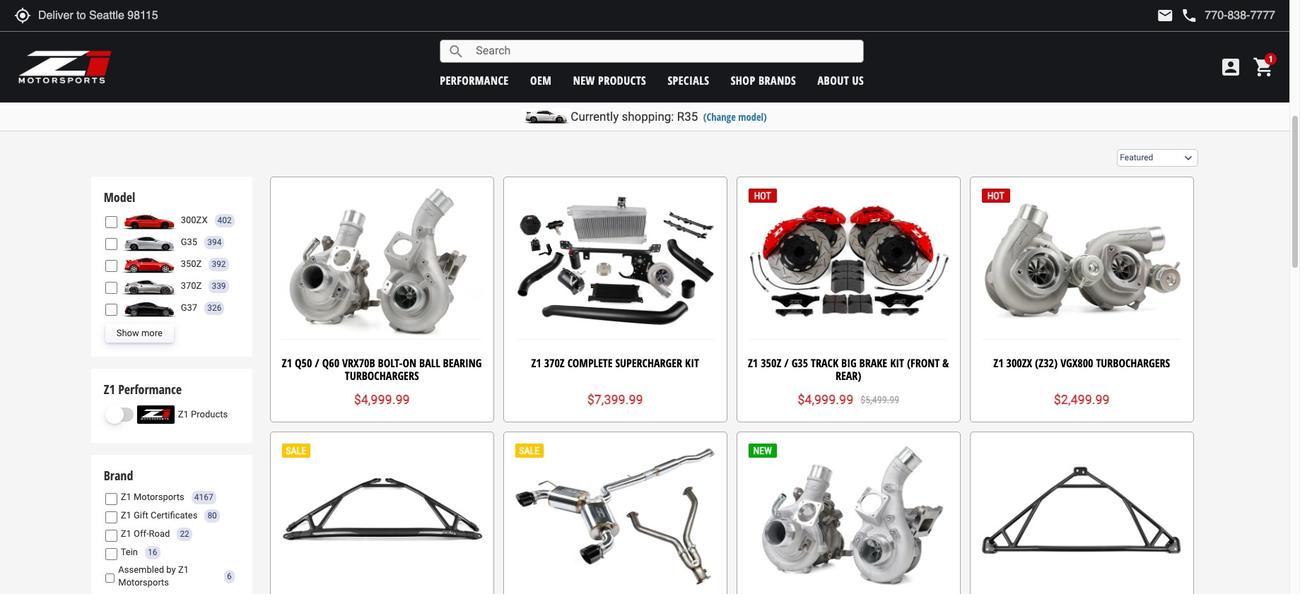 Task type: describe. For each thing, give the bounding box(es) containing it.
about us
[[818, 72, 864, 88]]

z1 370z complete supercharger kit
[[531, 356, 699, 372]]

more
[[141, 328, 163, 339]]

z1 for z1 products
[[178, 409, 189, 420]]

g37
[[181, 303, 197, 313]]

my_location
[[14, 7, 31, 24]]

oem link
[[530, 72, 552, 88]]

by
[[166, 565, 176, 576]]

assembled
[[118, 565, 164, 576]]

model
[[104, 189, 135, 206]]

infiniti g35 coupe sedan v35 v36 skyline 2003 2004 2005 2006 2007 2008 3.5l vq35de revup rev up vq35hr z1 motorsports image
[[121, 234, 177, 252]]

turbochargers inside "z1 q50 / q60 vrx70b bolt-on ball bearing turbochargers"
[[345, 368, 419, 384]]

nissan 300zx z32 1990 1991 1992 1993 1994 1995 1996 vg30dett vg30de twin turbo non turbo z1 motorsports image
[[121, 212, 177, 230]]

mail phone
[[1157, 7, 1198, 24]]

shop brands link
[[731, 72, 797, 88]]

performance
[[118, 381, 182, 398]]

account_box
[[1220, 56, 1243, 79]]

shopping_cart link
[[1250, 56, 1276, 79]]

new products link
[[573, 72, 647, 88]]

z1 for z1 gift certificates
[[121, 511, 131, 521]]

phone link
[[1181, 7, 1276, 24]]

q50
[[295, 356, 312, 372]]

products
[[598, 72, 647, 88]]

80
[[208, 511, 217, 521]]

shop brands
[[731, 72, 797, 88]]

brake
[[860, 356, 888, 372]]

about us link
[[818, 72, 864, 88]]

326
[[207, 303, 222, 313]]

&
[[943, 356, 949, 372]]

bolt-
[[378, 356, 403, 372]]

0 vertical spatial 300zx
[[181, 215, 208, 226]]

tein
[[121, 547, 138, 558]]

z1 motorsports
[[121, 492, 184, 503]]

1 kit from the left
[[685, 356, 699, 372]]

specials link
[[668, 72, 710, 88]]

z1 300zx (z32) vgx800 turbochargers
[[994, 356, 1171, 372]]

show more
[[116, 328, 163, 339]]

brand
[[104, 467, 133, 484]]

track
[[811, 356, 839, 372]]

certificates
[[151, 511, 198, 521]]

z1 inside assembled by z1 motorsports
[[178, 565, 189, 576]]

r35
[[677, 110, 698, 124]]

394
[[207, 238, 222, 247]]

0 horizontal spatial g35
[[181, 237, 197, 248]]

z1 for z1 370z complete supercharger kit
[[531, 356, 542, 372]]

off-
[[134, 529, 149, 540]]

(z32)
[[1036, 356, 1058, 372]]

on
[[403, 356, 417, 372]]

z1 for z1 performance
[[104, 381, 115, 398]]

$4,999.99 $5,499.99
[[798, 392, 900, 407]]

search
[[448, 43, 465, 60]]

0 vertical spatial motorsports
[[134, 492, 184, 503]]

kit inside z1 350z / g35 track big brake kit (front & rear)
[[891, 356, 905, 372]]

currently shopping: r35 (change model)
[[571, 110, 767, 124]]

gift
[[134, 511, 148, 521]]

vrx70b
[[342, 356, 375, 372]]

16
[[148, 548, 157, 558]]

nissan 370z z34 2009 2010 2011 2012 2013 2014 2015 2016 2017 2018 2019 3.7l vq37vhr vhr nismo z1 motorsports image
[[121, 278, 177, 296]]

new
[[573, 72, 595, 88]]

392
[[212, 260, 226, 269]]

rear)
[[836, 368, 862, 384]]

nissan 350z z33 2003 2004 2005 2006 2007 2008 2009 vq35de 3.5l revup rev up vq35hr nismo z1 motorsports image
[[121, 256, 177, 274]]



Task type: locate. For each thing, give the bounding box(es) containing it.
1 horizontal spatial g35
[[792, 356, 809, 372]]

z1 for z1 motorsports
[[121, 492, 131, 503]]

402
[[218, 216, 232, 226]]

performance
[[440, 72, 509, 88]]

account_box link
[[1217, 56, 1246, 79]]

1 vertical spatial g35
[[792, 356, 809, 372]]

g35
[[181, 237, 197, 248], [792, 356, 809, 372]]

300zx left (z32)
[[1007, 356, 1033, 372]]

bearing
[[443, 356, 482, 372]]

1 vertical spatial 370z
[[544, 356, 565, 372]]

/ for g35
[[785, 356, 789, 372]]

339
[[212, 281, 226, 291]]

0 vertical spatial 350z
[[181, 259, 202, 270]]

turbochargers
[[1097, 356, 1171, 372], [345, 368, 419, 384]]

z1 gift certificates
[[121, 511, 198, 521]]

$5,499.99
[[861, 394, 900, 406]]

/
[[315, 356, 320, 372], [785, 356, 789, 372]]

g35 left 394
[[181, 237, 197, 248]]

kit right brake
[[891, 356, 905, 372]]

us
[[853, 72, 864, 88]]

(change
[[704, 110, 736, 124]]

1 vertical spatial 300zx
[[1007, 356, 1033, 372]]

300zx
[[181, 215, 208, 226], [1007, 356, 1033, 372]]

4167
[[194, 493, 213, 503]]

300zx up 394
[[181, 215, 208, 226]]

z1 for z1 300zx (z32) vgx800 turbochargers
[[994, 356, 1004, 372]]

/ left track
[[785, 356, 789, 372]]

infiniti g37 coupe sedan convertible v36 cv36 hv36 skyline 2008 2009 2010 2011 2012 2013 3.7l vq37vhr z1 motorsports image
[[121, 300, 177, 318]]

370z up the g37
[[181, 281, 202, 292]]

oem
[[530, 72, 552, 88]]

$4,999.99
[[798, 392, 854, 407], [354, 392, 410, 407]]

0 horizontal spatial 350z
[[181, 259, 202, 270]]

None checkbox
[[105, 260, 117, 272], [105, 493, 117, 506], [105, 512, 117, 524], [105, 260, 117, 272], [105, 493, 117, 506], [105, 512, 117, 524]]

model)
[[739, 110, 767, 124]]

1 horizontal spatial kit
[[891, 356, 905, 372]]

z1 products
[[178, 409, 228, 420]]

$2,499.99
[[1054, 392, 1110, 407]]

turbochargers left ball
[[345, 368, 419, 384]]

z1 for z1 350z / g35 track big brake kit (front & rear)
[[748, 356, 758, 372]]

0 horizontal spatial /
[[315, 356, 320, 372]]

road
[[149, 529, 170, 540]]

None checkbox
[[105, 216, 117, 228], [105, 238, 117, 250], [105, 282, 117, 294], [105, 304, 117, 316], [105, 530, 117, 542], [105, 549, 117, 561], [105, 573, 115, 585], [105, 216, 117, 228], [105, 238, 117, 250], [105, 282, 117, 294], [105, 304, 117, 316], [105, 530, 117, 542], [105, 549, 117, 561], [105, 573, 115, 585]]

Search search field
[[465, 40, 864, 62]]

motorsports down assembled
[[118, 578, 169, 589]]

z1 q50 / q60 vrx70b bolt-on ball bearing turbochargers
[[282, 356, 482, 384]]

1 $4,999.99 from the left
[[798, 392, 854, 407]]

kit
[[685, 356, 699, 372], [891, 356, 905, 372]]

2 kit from the left
[[891, 356, 905, 372]]

z1 for z1 q50 / q60 vrx70b bolt-on ball bearing turbochargers
[[282, 356, 292, 372]]

$4,999.99 for $4,999.99
[[354, 392, 410, 407]]

mail
[[1157, 7, 1174, 24]]

shopping_cart
[[1253, 56, 1276, 79]]

6
[[227, 572, 232, 582]]

z1 inside z1 350z / g35 track big brake kit (front & rear)
[[748, 356, 758, 372]]

motorsports up z1 gift certificates
[[134, 492, 184, 503]]

0 horizontal spatial $4,999.99
[[354, 392, 410, 407]]

0 vertical spatial 370z
[[181, 281, 202, 292]]

0 horizontal spatial 370z
[[181, 281, 202, 292]]

shop
[[731, 72, 756, 88]]

1 horizontal spatial 370z
[[544, 356, 565, 372]]

1 horizontal spatial 300zx
[[1007, 356, 1033, 372]]

(change model) link
[[704, 110, 767, 124]]

350z
[[181, 259, 202, 270], [761, 356, 782, 372]]

/ left q60
[[315, 356, 320, 372]]

350z inside z1 350z / g35 track big brake kit (front & rear)
[[761, 356, 782, 372]]

brands
[[759, 72, 797, 88]]

z1 performance
[[104, 381, 182, 398]]

1 horizontal spatial turbochargers
[[1097, 356, 1171, 372]]

z1
[[282, 356, 292, 372], [531, 356, 542, 372], [748, 356, 758, 372], [994, 356, 1004, 372], [104, 381, 115, 398], [178, 409, 189, 420], [121, 492, 131, 503], [121, 511, 131, 521], [121, 529, 131, 540], [178, 565, 189, 576]]

/ inside z1 350z / g35 track big brake kit (front & rear)
[[785, 356, 789, 372]]

show
[[116, 328, 139, 339]]

0 horizontal spatial turbochargers
[[345, 368, 419, 384]]

z1 off-road
[[121, 529, 170, 540]]

g35 left track
[[792, 356, 809, 372]]

370z left complete
[[544, 356, 565, 372]]

1 / from the left
[[315, 356, 320, 372]]

show more button
[[105, 325, 174, 343]]

1 vertical spatial motorsports
[[118, 578, 169, 589]]

g35 inside z1 350z / g35 track big brake kit (front & rear)
[[792, 356, 809, 372]]

z1 motorsports logo image
[[18, 50, 113, 85]]

products
[[191, 409, 228, 420]]

shopping:
[[622, 110, 674, 124]]

0 vertical spatial g35
[[181, 237, 197, 248]]

big
[[842, 356, 857, 372]]

1 horizontal spatial /
[[785, 356, 789, 372]]

performance link
[[440, 72, 509, 88]]

turbochargers right vgx800
[[1097, 356, 1171, 372]]

motorsports
[[134, 492, 184, 503], [118, 578, 169, 589]]

phone
[[1181, 7, 1198, 24]]

$4,999.99 down rear) at the right of the page
[[798, 392, 854, 407]]

about
[[818, 72, 850, 88]]

mail link
[[1157, 7, 1174, 24]]

new products
[[573, 72, 647, 88]]

22
[[180, 529, 189, 539]]

1 horizontal spatial 350z
[[761, 356, 782, 372]]

z1 inside "z1 q50 / q60 vrx70b bolt-on ball bearing turbochargers"
[[282, 356, 292, 372]]

vgx800
[[1061, 356, 1094, 372]]

assembled by z1 motorsports
[[118, 565, 189, 589]]

2 $4,999.99 from the left
[[354, 392, 410, 407]]

1 vertical spatial 350z
[[761, 356, 782, 372]]

supercharger
[[616, 356, 683, 372]]

$4,999.99 down "z1 q50 / q60 vrx70b bolt-on ball bearing turbochargers"
[[354, 392, 410, 407]]

(front
[[907, 356, 940, 372]]

/ inside "z1 q50 / q60 vrx70b bolt-on ball bearing turbochargers"
[[315, 356, 320, 372]]

complete
[[568, 356, 613, 372]]

specials
[[668, 72, 710, 88]]

350z left track
[[761, 356, 782, 372]]

1 horizontal spatial $4,999.99
[[798, 392, 854, 407]]

2 / from the left
[[785, 356, 789, 372]]

z1 for z1 off-road
[[121, 529, 131, 540]]

q60
[[322, 356, 340, 372]]

0 horizontal spatial kit
[[685, 356, 699, 372]]

$7,399.99
[[588, 392, 643, 407]]

$4,999.99 for $4,999.99 $5,499.99
[[798, 392, 854, 407]]

0 horizontal spatial 300zx
[[181, 215, 208, 226]]

350z left 392
[[181, 259, 202, 270]]

currently
[[571, 110, 619, 124]]

motorsports inside assembled by z1 motorsports
[[118, 578, 169, 589]]

ball
[[419, 356, 440, 372]]

370z
[[181, 281, 202, 292], [544, 356, 565, 372]]

/ for q60
[[315, 356, 320, 372]]

kit right supercharger
[[685, 356, 699, 372]]

z1 350z / g35 track big brake kit (front & rear)
[[748, 356, 949, 384]]



Task type: vqa. For each thing, say whether or not it's contained in the screenshot.


